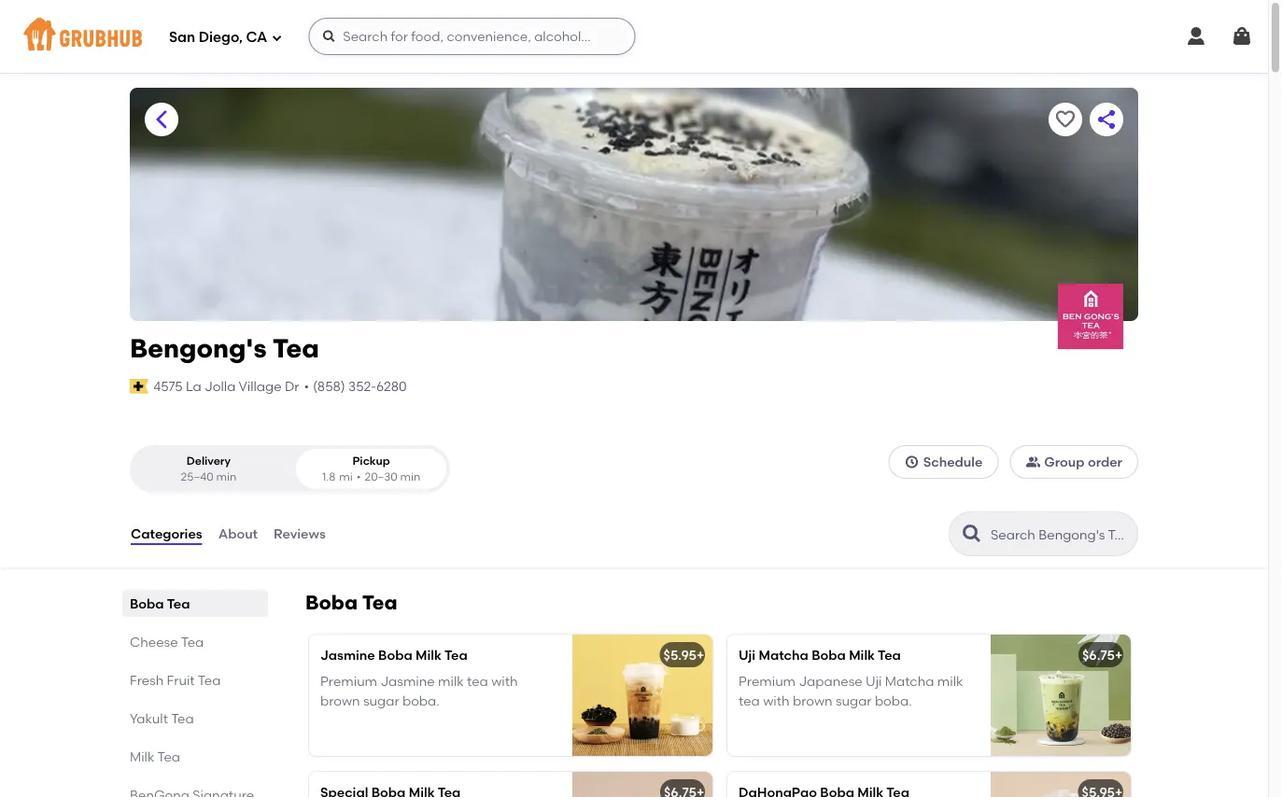 Task type: vqa. For each thing, say whether or not it's contained in the screenshot.
us related to Connect with us
no



Task type: describe. For each thing, give the bounding box(es) containing it.
japanese
[[799, 674, 863, 690]]

1 horizontal spatial svg image
[[1185, 25, 1207, 48]]

fresh
[[130, 672, 164, 688]]

schedule button
[[889, 445, 999, 479]]

jasmine boba milk tea image
[[572, 635, 713, 756]]

ca
[[246, 29, 267, 46]]

categories button
[[130, 500, 203, 568]]

boba. inside premium jasmine milk tea with brown sugar boba.
[[402, 693, 440, 709]]

tea up the dr
[[272, 333, 319, 364]]

min inside pickup 1.8 mi • 20–30 min
[[400, 470, 421, 484]]

premium jasmine milk tea with brown sugar boba.
[[320, 674, 518, 709]]

tea inside 'tab'
[[157, 749, 180, 765]]

tea right fruit
[[198, 672, 221, 688]]

min inside delivery 25–40 min
[[216, 470, 236, 484]]

brown inside the premium japanese uji matcha milk tea with brown sugar boba.
[[793, 693, 833, 709]]

caret left icon image
[[150, 108, 173, 131]]

1 horizontal spatial milk
[[416, 647, 442, 663]]

boba up premium jasmine milk tea with brown sugar boba. at the left bottom
[[378, 647, 413, 663]]

subscription pass image
[[130, 379, 149, 394]]

(858)
[[313, 378, 345, 394]]

4575 la jolla village dr button
[[152, 376, 300, 397]]

jasmine inside premium jasmine milk tea with brown sugar boba.
[[380, 674, 435, 690]]

tea up premium jasmine milk tea with brown sugar boba. at the left bottom
[[445, 647, 468, 663]]

with inside premium jasmine milk tea with brown sugar boba.
[[491, 674, 518, 690]]

boba up japanese at the right of the page
[[812, 647, 846, 663]]

sugar inside the premium japanese uji matcha milk tea with brown sugar boba.
[[836, 693, 872, 709]]

about
[[218, 526, 258, 542]]

tea up the cheese tea
[[167, 596, 190, 611]]

Search Bengong's Tea search field
[[989, 526, 1132, 543]]

pickup
[[352, 454, 390, 467]]

delivery
[[186, 454, 231, 467]]

20–30
[[365, 470, 397, 484]]

tea right yakult
[[171, 710, 194, 726]]

fruit
[[167, 672, 195, 688]]

tea down boba tea tab
[[181, 634, 204, 650]]

tea up the premium japanese uji matcha milk tea with brown sugar boba.
[[878, 647, 901, 663]]

la
[[186, 378, 201, 394]]

option group containing delivery 25–40 min
[[130, 445, 450, 493]]

premium japanese uji matcha milk tea with brown sugar boba.
[[739, 674, 963, 709]]

uji inside the premium japanese uji matcha milk tea with brown sugar boba.
[[866, 674, 882, 690]]

dr
[[285, 378, 299, 394]]

reviews button
[[273, 500, 327, 568]]

premium for brown
[[320, 674, 377, 690]]

fresh fruit tea tab
[[130, 670, 261, 690]]

people icon image
[[1026, 455, 1041, 470]]

san diego, ca
[[169, 29, 267, 46]]

matcha inside the premium japanese uji matcha milk tea with brown sugar boba.
[[885, 674, 934, 690]]

bengong's
[[130, 333, 267, 364]]

boba inside tab
[[130, 596, 164, 611]]

milk inside premium jasmine milk tea with brown sugar boba.
[[438, 674, 464, 690]]

2 horizontal spatial svg image
[[1231, 25, 1253, 48]]

order
[[1088, 454, 1122, 470]]

tea inside the premium japanese uji matcha milk tea with brown sugar boba.
[[739, 693, 760, 709]]

jolla
[[205, 378, 236, 394]]

352-
[[348, 378, 376, 394]]

$6.75 +
[[1082, 647, 1123, 663]]

delivery 25–40 min
[[181, 454, 236, 484]]

village
[[239, 378, 282, 394]]

mi
[[339, 470, 353, 484]]



Task type: locate. For each thing, give the bounding box(es) containing it.
2 premium from the left
[[739, 674, 796, 690]]

1 brown from the left
[[320, 693, 360, 709]]

uji matcha boba milk tea
[[739, 647, 901, 663]]

svg image right 'ca'
[[322, 29, 336, 44]]

group order button
[[1010, 445, 1138, 479]]

1 horizontal spatial sugar
[[836, 693, 872, 709]]

0 horizontal spatial jasmine
[[320, 647, 375, 663]]

1 + from the left
[[697, 647, 704, 663]]

0 horizontal spatial boba.
[[402, 693, 440, 709]]

special boba milk tea image
[[572, 772, 713, 797]]

0 horizontal spatial premium
[[320, 674, 377, 690]]

0 horizontal spatial +
[[697, 647, 704, 663]]

boba.
[[402, 693, 440, 709], [875, 693, 912, 709]]

jasmine
[[320, 647, 375, 663], [380, 674, 435, 690]]

1 horizontal spatial boba tea
[[305, 591, 397, 615]]

about button
[[217, 500, 259, 568]]

matcha up japanese at the right of the page
[[759, 647, 809, 663]]

sugar inside premium jasmine milk tea with brown sugar boba.
[[363, 693, 399, 709]]

boba tea tab
[[130, 594, 261, 613]]

Search for food, convenience, alcohol... search field
[[308, 18, 635, 55]]

1 horizontal spatial boba.
[[875, 693, 912, 709]]

group
[[1044, 454, 1085, 470]]

•
[[304, 378, 309, 394], [356, 470, 361, 484]]

milk tea
[[130, 749, 180, 765]]

$5.95 +
[[664, 647, 704, 663]]

2 + from the left
[[1115, 647, 1123, 663]]

yakult tea
[[130, 710, 194, 726]]

brown down japanese at the right of the page
[[793, 693, 833, 709]]

1 horizontal spatial +
[[1115, 647, 1123, 663]]

milk inside 'tab'
[[130, 749, 154, 765]]

with inside the premium japanese uji matcha milk tea with brown sugar boba.
[[763, 693, 790, 709]]

0 vertical spatial uji
[[739, 647, 756, 663]]

sugar down "jasmine boba milk tea"
[[363, 693, 399, 709]]

with
[[491, 674, 518, 690], [763, 693, 790, 709]]

2 milk from the left
[[937, 674, 963, 690]]

tea down uji matcha boba milk tea
[[739, 693, 760, 709]]

1 vertical spatial jasmine
[[380, 674, 435, 690]]

2 brown from the left
[[793, 693, 833, 709]]

tea inside premium jasmine milk tea with brown sugar boba.
[[467, 674, 488, 690]]

uji matcha boba milk tea image
[[991, 635, 1131, 756]]

• right the dr
[[304, 378, 309, 394]]

$6.75
[[1082, 647, 1115, 663]]

boba tea up cheese
[[130, 596, 190, 611]]

1 sugar from the left
[[363, 693, 399, 709]]

cheese
[[130, 634, 178, 650]]

option group
[[130, 445, 450, 493]]

tab
[[130, 785, 261, 797]]

25–40
[[181, 470, 213, 484]]

2 sugar from the left
[[836, 693, 872, 709]]

schedule
[[923, 454, 983, 470]]

svg image
[[1185, 25, 1207, 48], [1231, 25, 1253, 48], [271, 32, 282, 43]]

1 milk from the left
[[438, 674, 464, 690]]

min down delivery
[[216, 470, 236, 484]]

milk
[[438, 674, 464, 690], [937, 674, 963, 690]]

boba tea up "jasmine boba milk tea"
[[305, 591, 397, 615]]

premium
[[320, 674, 377, 690], [739, 674, 796, 690]]

0 vertical spatial with
[[491, 674, 518, 690]]

save this restaurant button
[[1049, 103, 1082, 136]]

premium down "jasmine boba milk tea"
[[320, 674, 377, 690]]

1 horizontal spatial milk
[[937, 674, 963, 690]]

0 vertical spatial •
[[304, 378, 309, 394]]

0 horizontal spatial tea
[[467, 674, 488, 690]]

0 vertical spatial matcha
[[759, 647, 809, 663]]

group order
[[1044, 454, 1122, 470]]

milk up the premium japanese uji matcha milk tea with brown sugar boba.
[[849, 647, 875, 663]]

4575
[[153, 378, 183, 394]]

milk down yakult
[[130, 749, 154, 765]]

milk
[[416, 647, 442, 663], [849, 647, 875, 663], [130, 749, 154, 765]]

jasmine down "jasmine boba milk tea"
[[380, 674, 435, 690]]

0 vertical spatial svg image
[[322, 29, 336, 44]]

categories
[[131, 526, 202, 542]]

0 horizontal spatial sugar
[[363, 693, 399, 709]]

0 horizontal spatial svg image
[[322, 29, 336, 44]]

min
[[216, 470, 236, 484], [400, 470, 421, 484]]

1 boba. from the left
[[402, 693, 440, 709]]

main navigation navigation
[[0, 0, 1268, 73]]

1 vertical spatial svg image
[[905, 455, 920, 470]]

premium inside the premium japanese uji matcha milk tea with brown sugar boba.
[[739, 674, 796, 690]]

1 horizontal spatial brown
[[793, 693, 833, 709]]

• right mi
[[356, 470, 361, 484]]

jasmine up premium jasmine milk tea with brown sugar boba. at the left bottom
[[320, 647, 375, 663]]

1 horizontal spatial jasmine
[[380, 674, 435, 690]]

yakult tea tab
[[130, 709, 261, 728]]

2 boba. from the left
[[875, 693, 912, 709]]

+ for $5.95
[[697, 647, 704, 663]]

1 horizontal spatial svg image
[[905, 455, 920, 470]]

tea down "jasmine boba milk tea"
[[467, 674, 488, 690]]

0 horizontal spatial matcha
[[759, 647, 809, 663]]

pickup 1.8 mi • 20–30 min
[[322, 454, 421, 484]]

+
[[697, 647, 704, 663], [1115, 647, 1123, 663]]

cheese tea
[[130, 634, 204, 650]]

4575 la jolla village dr
[[153, 378, 299, 394]]

0 vertical spatial jasmine
[[320, 647, 375, 663]]

matcha right japanese at the right of the page
[[885, 674, 934, 690]]

uji
[[739, 647, 756, 663], [866, 674, 882, 690]]

tea
[[467, 674, 488, 690], [739, 693, 760, 709]]

milk up premium jasmine milk tea with brown sugar boba. at the left bottom
[[416, 647, 442, 663]]

1 horizontal spatial •
[[356, 470, 361, 484]]

0 horizontal spatial milk
[[130, 749, 154, 765]]

• (858) 352-6280
[[304, 378, 407, 394]]

reviews
[[274, 526, 326, 542]]

boba. down "jasmine boba milk tea"
[[402, 693, 440, 709]]

search icon image
[[961, 523, 983, 545]]

1.8
[[322, 470, 336, 484]]

0 horizontal spatial brown
[[320, 693, 360, 709]]

fresh fruit tea
[[130, 672, 221, 688]]

6280
[[376, 378, 407, 394]]

min right the 20–30
[[400, 470, 421, 484]]

svg image inside main navigation navigation
[[322, 29, 336, 44]]

tea up "jasmine boba milk tea"
[[362, 591, 397, 615]]

0 vertical spatial tea
[[467, 674, 488, 690]]

share icon image
[[1095, 108, 1118, 131]]

brown inside premium jasmine milk tea with brown sugar boba.
[[320, 693, 360, 709]]

0 horizontal spatial boba tea
[[130, 596, 190, 611]]

milk inside the premium japanese uji matcha milk tea with brown sugar boba.
[[937, 674, 963, 690]]

milk tea tab
[[130, 747, 261, 766]]

save this restaurant image
[[1054, 108, 1077, 131]]

2 min from the left
[[400, 470, 421, 484]]

boba
[[305, 591, 358, 615], [130, 596, 164, 611], [378, 647, 413, 663], [812, 647, 846, 663]]

boba tea inside tab
[[130, 596, 190, 611]]

tea
[[272, 333, 319, 364], [362, 591, 397, 615], [167, 596, 190, 611], [181, 634, 204, 650], [445, 647, 468, 663], [878, 647, 901, 663], [198, 672, 221, 688], [171, 710, 194, 726], [157, 749, 180, 765]]

boba down reviews button at the left bottom of the page
[[305, 591, 358, 615]]

1 vertical spatial •
[[356, 470, 361, 484]]

premium inside premium jasmine milk tea with brown sugar boba.
[[320, 674, 377, 690]]

cheese tea tab
[[130, 632, 261, 652]]

1 vertical spatial matcha
[[885, 674, 934, 690]]

yakult
[[130, 710, 168, 726]]

bengong's tea logo image
[[1058, 284, 1123, 349]]

dahongpao boba milk tea image
[[991, 772, 1131, 797]]

matcha
[[759, 647, 809, 663], [885, 674, 934, 690]]

uji right the $5.95 +
[[739, 647, 756, 663]]

1 premium from the left
[[320, 674, 377, 690]]

1 min from the left
[[216, 470, 236, 484]]

brown down "jasmine boba milk tea"
[[320, 693, 360, 709]]

1 horizontal spatial min
[[400, 470, 421, 484]]

1 horizontal spatial matcha
[[885, 674, 934, 690]]

0 horizontal spatial milk
[[438, 674, 464, 690]]

1 horizontal spatial uji
[[866, 674, 882, 690]]

0 horizontal spatial min
[[216, 470, 236, 484]]

0 horizontal spatial with
[[491, 674, 518, 690]]

• inside pickup 1.8 mi • 20–30 min
[[356, 470, 361, 484]]

brown
[[320, 693, 360, 709], [793, 693, 833, 709]]

1 vertical spatial uji
[[866, 674, 882, 690]]

svg image
[[322, 29, 336, 44], [905, 455, 920, 470]]

tea down yakult tea
[[157, 749, 180, 765]]

svg image left schedule
[[905, 455, 920, 470]]

premium for tea
[[739, 674, 796, 690]]

1 horizontal spatial premium
[[739, 674, 796, 690]]

boba up cheese
[[130, 596, 164, 611]]

1 horizontal spatial with
[[763, 693, 790, 709]]

2 horizontal spatial milk
[[849, 647, 875, 663]]

boba tea
[[305, 591, 397, 615], [130, 596, 190, 611]]

0 horizontal spatial •
[[304, 378, 309, 394]]

jasmine boba milk tea
[[320, 647, 468, 663]]

uji right japanese at the right of the page
[[866, 674, 882, 690]]

sugar
[[363, 693, 399, 709], [836, 693, 872, 709]]

1 vertical spatial with
[[763, 693, 790, 709]]

+ for $6.75
[[1115, 647, 1123, 663]]

boba. down uji matcha boba milk tea
[[875, 693, 912, 709]]

1 horizontal spatial tea
[[739, 693, 760, 709]]

$5.95
[[664, 647, 697, 663]]

bengong's tea
[[130, 333, 319, 364]]

svg image inside schedule button
[[905, 455, 920, 470]]

premium down uji matcha boba milk tea
[[739, 674, 796, 690]]

sugar down japanese at the right of the page
[[836, 693, 872, 709]]

(858) 352-6280 button
[[313, 377, 407, 396]]

boba. inside the premium japanese uji matcha milk tea with brown sugar boba.
[[875, 693, 912, 709]]

0 horizontal spatial svg image
[[271, 32, 282, 43]]

0 horizontal spatial uji
[[739, 647, 756, 663]]

1 vertical spatial tea
[[739, 693, 760, 709]]

diego,
[[199, 29, 243, 46]]

san
[[169, 29, 195, 46]]



